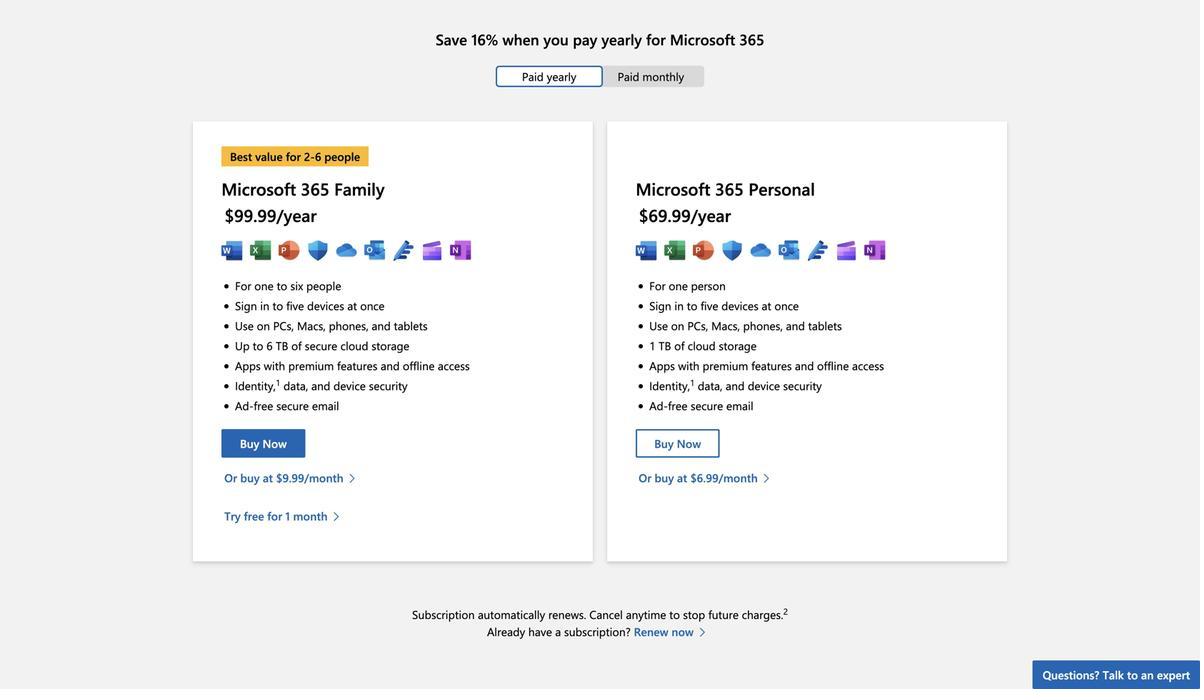 Task type: locate. For each thing, give the bounding box(es) containing it.
macs, inside 'for one person sign in to five devices at once use on pcs, macs, phones, and tablets 1 tb of cloud storage apps with premium features and offline access identity, 1 data, and device security ad-free secure email'
[[712, 318, 740, 333]]

secure
[[305, 338, 338, 353], [276, 398, 309, 413], [691, 398, 724, 413]]

1 pcs, from the left
[[273, 318, 294, 333]]

paid down when
[[522, 69, 544, 84]]

subscription automatically renews. cancel anytime to stop future charges. 2 already have a subscription? renew now
[[412, 606, 788, 640]]

once inside for one to six people sign in to five devices at once use on pcs, macs, phones, and tablets up to 6 tb of secure cloud storage apps with premium features and offline access identity, 1 data, and device security ad-free secure email
[[360, 298, 385, 313]]

1 horizontal spatial on
[[672, 318, 685, 333]]

ms editor image
[[808, 240, 829, 261]]

0 horizontal spatial paid
[[522, 69, 544, 84]]

0 horizontal spatial for
[[235, 278, 251, 293]]

ms word image left ms excel icon
[[222, 240, 243, 261]]

charges.
[[742, 607, 784, 623]]

ad-
[[235, 398, 254, 413], [650, 398, 668, 413]]

paid monthly link
[[598, 66, 705, 87]]

1 horizontal spatial buy now link
[[636, 430, 720, 458]]

yearly inside paid yearly "link"
[[547, 69, 577, 84]]

macs, inside for one to six people sign in to five devices at once use on pcs, macs, phones, and tablets up to 6 tb of secure cloud storage apps with premium features and offline access identity, 1 data, and device security ad-free secure email
[[297, 318, 326, 333]]

access inside for one to six people sign in to five devices at once use on pcs, macs, phones, and tablets up to 6 tb of secure cloud storage apps with premium features and offline access identity, 1 data, and device security ad-free secure email
[[438, 358, 470, 373]]

buy left $6.99/month at the bottom
[[655, 470, 674, 486]]

or for microsoft 365 family
[[224, 470, 237, 486]]

a
[[556, 624, 561, 640]]

$9.99/month
[[276, 470, 344, 486]]

buy now link for microsoft 365 family
[[222, 430, 306, 458]]

365 for microsoft 365 family $99.99/year
[[301, 177, 330, 200]]

1 horizontal spatial with
[[679, 358, 700, 373]]

premium
[[288, 358, 334, 373], [703, 358, 749, 373]]

ms onenote image right ms editor icon
[[450, 240, 472, 261]]

macs,
[[297, 318, 326, 333], [712, 318, 740, 333]]

tb
[[276, 338, 288, 353], [659, 338, 672, 353]]

1 horizontal spatial security
[[784, 378, 822, 393]]

microsoft inside microsoft 365 family $99.99/year
[[222, 177, 296, 200]]

already
[[487, 624, 526, 640]]

anytime
[[626, 607, 667, 623]]

tb inside for one to six people sign in to five devices at once use on pcs, macs, phones, and tablets up to 6 tb of secure cloud storage apps with premium features and offline access identity, 1 data, and device security ad-free secure email
[[276, 338, 288, 353]]

2 sign from the left
[[650, 298, 672, 313]]

1 offline from the left
[[403, 358, 435, 373]]

email
[[312, 398, 339, 413], [727, 398, 754, 413]]

2 buy now from the left
[[655, 436, 702, 452]]

tablets inside 'for one person sign in to five devices at once use on pcs, macs, phones, and tablets 1 tb of cloud storage apps with premium features and offline access identity, 1 data, and device security ad-free secure email'
[[809, 318, 842, 333]]

of
[[292, 338, 302, 353], [675, 338, 685, 353]]

1 buy from the left
[[240, 470, 260, 486]]

0 horizontal spatial buy
[[240, 470, 260, 486]]

1 horizontal spatial ad-
[[650, 398, 668, 413]]

buy now for $69.99/year
[[655, 436, 702, 452]]

free
[[254, 398, 273, 413], [668, 398, 688, 413], [244, 509, 264, 524]]

0 horizontal spatial of
[[292, 338, 302, 353]]

automatically
[[478, 607, 546, 623]]

1 horizontal spatial now
[[677, 436, 702, 452]]

1 apps from the left
[[235, 358, 261, 373]]

free inside 'for one person sign in to five devices at once use on pcs, macs, phones, and tablets 1 tb of cloud storage apps with premium features and offline access identity, 1 data, and device security ad-free secure email'
[[668, 398, 688, 413]]

people
[[325, 149, 360, 164], [307, 278, 341, 293]]

one inside 'for one person sign in to five devices at once use on pcs, macs, phones, and tablets 1 tb of cloud storage apps with premium features and offline access identity, 1 data, and device security ad-free secure email'
[[669, 278, 688, 293]]

0 horizontal spatial phones,
[[329, 318, 369, 333]]

2 with from the left
[[679, 358, 700, 373]]

pcs, inside 'for one person sign in to five devices at once use on pcs, macs, phones, and tablets 1 tb of cloud storage apps with premium features and offline access identity, 1 data, and device security ad-free secure email'
[[688, 318, 709, 333]]

0 horizontal spatial ms onenote image
[[450, 240, 472, 261]]

0 horizontal spatial access
[[438, 358, 470, 373]]

ms onedrive image
[[336, 240, 357, 261], [750, 240, 772, 261]]

0 horizontal spatial 6
[[267, 338, 273, 353]]

now up or buy at $9.99/month at the left of the page
[[263, 436, 287, 452]]

$6.99/month
[[691, 470, 758, 486]]

2 device from the left
[[748, 378, 780, 393]]

0 horizontal spatial email
[[312, 398, 339, 413]]

access inside 'for one person sign in to five devices at once use on pcs, macs, phones, and tablets 1 tb of cloud storage apps with premium features and offline access identity, 1 data, and device security ad-free secure email'
[[853, 358, 885, 373]]

for one to six people sign in to five devices at once use on pcs, macs, phones, and tablets up to 6 tb of secure cloud storage apps with premium features and offline access identity, 1 data, and device security ad-free secure email
[[235, 278, 470, 413]]

buy up or buy at $6.99/month
[[655, 436, 674, 452]]

buy
[[240, 436, 260, 452], [655, 436, 674, 452]]

microsoft up $99.99/year
[[222, 177, 296, 200]]

1 horizontal spatial ms onedrive image
[[750, 240, 772, 261]]

0 horizontal spatial buy now
[[240, 436, 287, 452]]

subscription
[[412, 607, 475, 623]]

microsoft
[[670, 29, 736, 49], [222, 177, 296, 200], [636, 177, 711, 200]]

tablets
[[394, 318, 428, 333], [809, 318, 842, 333]]

now
[[263, 436, 287, 452], [677, 436, 702, 452]]

2 five from the left
[[701, 298, 719, 313]]

buy
[[240, 470, 260, 486], [655, 470, 674, 486]]

storage inside for one to six people sign in to five devices at once use on pcs, macs, phones, and tablets up to 6 tb of secure cloud storage apps with premium features and offline access identity, 1 data, and device security ad-free secure email
[[372, 338, 410, 353]]

1 email from the left
[[312, 398, 339, 413]]

yearly right pay
[[602, 29, 642, 49]]

paid inside paid monthly link
[[618, 69, 640, 84]]

ms defender image
[[722, 240, 743, 261]]

you
[[544, 29, 569, 49]]

0 horizontal spatial once
[[360, 298, 385, 313]]

2 premium from the left
[[703, 358, 749, 373]]

0 horizontal spatial apps
[[235, 358, 261, 373]]

0 horizontal spatial features
[[337, 358, 378, 373]]

ms onedrive image right ms defender image
[[336, 240, 357, 261]]

0 horizontal spatial ms word image
[[222, 240, 243, 261]]

features inside 'for one person sign in to five devices at once use on pcs, macs, phones, and tablets 1 tb of cloud storage apps with premium features and offline access identity, 1 data, and device security ad-free secure email'
[[752, 358, 792, 373]]

2 buy from the left
[[655, 436, 674, 452]]

365
[[740, 29, 765, 49], [301, 177, 330, 200], [716, 177, 744, 200]]

renew now link
[[634, 624, 713, 641]]

1 horizontal spatial cloud
[[688, 338, 716, 353]]

1 horizontal spatial premium
[[703, 358, 749, 373]]

1 buy from the left
[[240, 436, 260, 452]]

1 of from the left
[[292, 338, 302, 353]]

microsoft 365 personal $69.99/year
[[636, 177, 816, 227]]

sign
[[235, 298, 257, 313], [650, 298, 672, 313]]

1 horizontal spatial data,
[[698, 378, 723, 393]]

2 tb from the left
[[659, 338, 672, 353]]

1 now from the left
[[263, 436, 287, 452]]

1 one from the left
[[255, 278, 274, 293]]

2 pcs, from the left
[[688, 318, 709, 333]]

once down ms outlook image
[[775, 298, 799, 313]]

one
[[255, 278, 274, 293], [669, 278, 688, 293]]

sign down ms excel image
[[650, 298, 672, 313]]

ad- inside 'for one person sign in to five devices at once use on pcs, macs, phones, and tablets 1 tb of cloud storage apps with premium features and offline access identity, 1 data, and device security ad-free secure email'
[[650, 398, 668, 413]]

1 vertical spatial for
[[286, 149, 301, 164]]

buy for $69.99/year
[[655, 470, 674, 486]]

features
[[337, 358, 378, 373], [752, 358, 792, 373]]

2 or from the left
[[639, 470, 652, 486]]

in inside 'for one person sign in to five devices at once use on pcs, macs, phones, and tablets 1 tb of cloud storage apps with premium features and offline access identity, 1 data, and device security ad-free secure email'
[[675, 298, 684, 313]]

premium inside for one to six people sign in to five devices at once use on pcs, macs, phones, and tablets up to 6 tb of secure cloud storage apps with premium features and offline access identity, 1 data, and device security ad-free secure email
[[288, 358, 334, 373]]

buy now link for $69.99/year
[[636, 430, 720, 458]]

2 on from the left
[[672, 318, 685, 333]]

buy up or buy at $9.99/month at the left of the page
[[240, 436, 260, 452]]

five down person
[[701, 298, 719, 313]]

or inside or buy at $6.99/month button
[[639, 470, 652, 486]]

0 horizontal spatial macs,
[[297, 318, 326, 333]]

1 horizontal spatial of
[[675, 338, 685, 353]]

0 horizontal spatial buy now link
[[222, 430, 306, 458]]

ms word image
[[222, 240, 243, 261], [636, 240, 658, 261]]

use
[[235, 318, 254, 333], [650, 318, 668, 333]]

2 ms clipchamp image from the left
[[836, 240, 858, 261]]

0 horizontal spatial now
[[263, 436, 287, 452]]

or buy at $6.99/month button
[[639, 464, 777, 493]]

0 horizontal spatial or
[[224, 470, 237, 486]]

for
[[646, 29, 666, 49], [286, 149, 301, 164], [267, 509, 282, 524]]

secure inside 'for one person sign in to five devices at once use on pcs, macs, phones, and tablets 1 tb of cloud storage apps with premium features and offline access identity, 1 data, and device security ad-free secure email'
[[691, 398, 724, 413]]

1 premium from the left
[[288, 358, 334, 373]]

buy for $69.99/year
[[655, 436, 674, 452]]

0 horizontal spatial five
[[286, 298, 304, 313]]

for left 2-
[[286, 149, 301, 164]]

sign up up
[[235, 298, 257, 313]]

2 offline from the left
[[818, 358, 849, 373]]

monthly
[[643, 69, 685, 84]]

future
[[709, 607, 739, 623]]

to inside subscription automatically renews. cancel anytime to stop future charges. 2 already have a subscription? renew now
[[670, 607, 680, 623]]

1 horizontal spatial in
[[675, 298, 684, 313]]

1 horizontal spatial for
[[650, 278, 666, 293]]

0 horizontal spatial on
[[257, 318, 270, 333]]

stop
[[683, 607, 706, 623]]

five down six
[[286, 298, 304, 313]]

1 horizontal spatial devices
[[722, 298, 759, 313]]

6 up microsoft 365 family $99.99/year
[[315, 149, 321, 164]]

0 horizontal spatial device
[[334, 378, 366, 393]]

security inside for one to six people sign in to five devices at once use on pcs, macs, phones, and tablets up to 6 tb of secure cloud storage apps with premium features and offline access identity, 1 data, and device security ad-free secure email
[[369, 378, 408, 393]]

6
[[315, 149, 321, 164], [267, 338, 273, 353]]

1 horizontal spatial buy
[[655, 436, 674, 452]]

or
[[224, 470, 237, 486], [639, 470, 652, 486]]

2 buy now link from the left
[[636, 430, 720, 458]]

2 macs, from the left
[[712, 318, 740, 333]]

1 data, from the left
[[284, 378, 308, 393]]

email inside 'for one person sign in to five devices at once use on pcs, macs, phones, and tablets 1 tb of cloud storage apps with premium features and offline access identity, 1 data, and device security ad-free secure email'
[[727, 398, 754, 413]]

1 identity, from the left
[[235, 378, 276, 393]]

1 sign from the left
[[235, 298, 257, 313]]

now up or buy at $6.99/month
[[677, 436, 702, 452]]

devices inside 'for one person sign in to five devices at once use on pcs, macs, phones, and tablets 1 tb of cloud storage apps with premium features and offline access identity, 1 data, and device security ad-free secure email'
[[722, 298, 759, 313]]

1 horizontal spatial email
[[727, 398, 754, 413]]

device inside 'for one person sign in to five devices at once use on pcs, macs, phones, and tablets 1 tb of cloud storage apps with premium features and offline access identity, 1 data, and device security ad-free secure email'
[[748, 378, 780, 393]]

2 use from the left
[[650, 318, 668, 333]]

with inside for one to six people sign in to five devices at once use on pcs, macs, phones, and tablets up to 6 tb of secure cloud storage apps with premium features and offline access identity, 1 data, and device security ad-free secure email
[[264, 358, 285, 373]]

pay
[[573, 29, 598, 49]]

yearly down you
[[547, 69, 577, 84]]

0 horizontal spatial use
[[235, 318, 254, 333]]

1 horizontal spatial use
[[650, 318, 668, 333]]

at inside for one to six people sign in to five devices at once use on pcs, macs, phones, and tablets up to 6 tb of secure cloud storage apps with premium features and offline access identity, 1 data, and device security ad-free secure email
[[348, 298, 357, 313]]

1
[[650, 338, 656, 353], [276, 377, 281, 388], [690, 377, 695, 388], [286, 509, 290, 524]]

pcs, down person
[[688, 318, 709, 333]]

people inside for one to six people sign in to five devices at once use on pcs, macs, phones, and tablets up to 6 tb of secure cloud storage apps with premium features and offline access identity, 1 data, and device security ad-free secure email
[[307, 278, 341, 293]]

1 horizontal spatial paid
[[618, 69, 640, 84]]

1 in from the left
[[260, 298, 270, 313]]

use inside 'for one person sign in to five devices at once use on pcs, macs, phones, and tablets 1 tb of cloud storage apps with premium features and offline access identity, 1 data, and device security ad-free secure email'
[[650, 318, 668, 333]]

cloud inside 'for one person sign in to five devices at once use on pcs, macs, phones, and tablets 1 tb of cloud storage apps with premium features and offline access identity, 1 data, and device security ad-free secure email'
[[688, 338, 716, 353]]

once
[[360, 298, 385, 313], [775, 298, 799, 313]]

for one person sign in to five devices at once use on pcs, macs, phones, and tablets 1 tb of cloud storage apps with premium features and offline access identity, 1 data, and device security ad-free secure email
[[650, 278, 885, 413]]

2 access from the left
[[853, 358, 885, 373]]

1 cloud from the left
[[341, 338, 369, 353]]

1 devices from the left
[[307, 298, 344, 313]]

0 horizontal spatial ms powerpoint image
[[279, 240, 300, 261]]

1 paid from the left
[[522, 69, 544, 84]]

one left person
[[669, 278, 688, 293]]

ms clipchamp image right ms editor image
[[836, 240, 858, 261]]

2 of from the left
[[675, 338, 685, 353]]

0 horizontal spatial buy
[[240, 436, 260, 452]]

0 horizontal spatial security
[[369, 378, 408, 393]]

2 cloud from the left
[[688, 338, 716, 353]]

once down ms outlook icon
[[360, 298, 385, 313]]

tablets inside for one to six people sign in to five devices at once use on pcs, macs, phones, and tablets up to 6 tb of secure cloud storage apps with premium features and offline access identity, 1 data, and device security ad-free secure email
[[394, 318, 428, 333]]

1 ms onenote image from the left
[[450, 240, 472, 261]]

security
[[369, 378, 408, 393], [784, 378, 822, 393]]

1 vertical spatial yearly
[[547, 69, 577, 84]]

1 use from the left
[[235, 318, 254, 333]]

1 horizontal spatial ms clipchamp image
[[836, 240, 858, 261]]

five
[[286, 298, 304, 313], [701, 298, 719, 313]]

for inside 'for one person sign in to five devices at once use on pcs, macs, phones, and tablets 1 tb of cloud storage apps with premium features and offline access identity, 1 data, and device security ad-free secure email'
[[650, 278, 666, 293]]

have
[[529, 624, 552, 640]]

buy for microsoft 365 family
[[240, 470, 260, 486]]

buy up try
[[240, 470, 260, 486]]

in
[[260, 298, 270, 313], [675, 298, 684, 313]]

for inside for one to six people sign in to five devices at once use on pcs, macs, phones, and tablets up to 6 tb of secure cloud storage apps with premium features and offline access identity, 1 data, and device security ad-free secure email
[[235, 278, 251, 293]]

with
[[264, 358, 285, 373], [679, 358, 700, 373]]

for up "paid monthly"
[[646, 29, 666, 49]]

1 horizontal spatial or
[[639, 470, 652, 486]]

2 security from the left
[[784, 378, 822, 393]]

device inside for one to six people sign in to five devices at once use on pcs, macs, phones, and tablets up to 6 tb of secure cloud storage apps with premium features and offline access identity, 1 data, and device security ad-free secure email
[[334, 378, 366, 393]]

phones, inside for one to six people sign in to five devices at once use on pcs, macs, phones, and tablets up to 6 tb of secure cloud storage apps with premium features and offline access identity, 1 data, and device security ad-free secure email
[[329, 318, 369, 333]]

0 horizontal spatial devices
[[307, 298, 344, 313]]

for left month
[[267, 509, 282, 524]]

0 vertical spatial 6
[[315, 149, 321, 164]]

0 horizontal spatial identity,
[[235, 378, 276, 393]]

for for for one person
[[650, 278, 666, 293]]

1 horizontal spatial apps
[[650, 358, 675, 373]]

1 storage from the left
[[372, 338, 410, 353]]

0 horizontal spatial ad-
[[235, 398, 254, 413]]

1 inside for one to six people sign in to five devices at once use on pcs, macs, phones, and tablets up to 6 tb of secure cloud storage apps with premium features and offline access identity, 1 data, and device security ad-free secure email
[[276, 377, 281, 388]]

0 horizontal spatial yearly
[[547, 69, 577, 84]]

or inside or buy at $9.99/month button
[[224, 470, 237, 486]]

device
[[334, 378, 366, 393], [748, 378, 780, 393]]

1 horizontal spatial access
[[853, 358, 885, 373]]

paid yearly link
[[496, 66, 603, 87]]

0 horizontal spatial tb
[[276, 338, 288, 353]]

ms clipchamp image right ms editor icon
[[422, 240, 443, 261]]

16%
[[472, 29, 499, 49]]

1 horizontal spatial ms word image
[[636, 240, 658, 261]]

6 right up
[[267, 338, 273, 353]]

1 or from the left
[[224, 470, 237, 486]]

2 phones, from the left
[[744, 318, 783, 333]]

and
[[372, 318, 391, 333], [786, 318, 805, 333], [381, 358, 400, 373], [795, 358, 814, 373], [312, 378, 331, 393], [726, 378, 745, 393]]

paid inside paid yearly "link"
[[522, 69, 544, 84]]

or buy at $9.99/month button
[[224, 464, 363, 493]]

1 once from the left
[[360, 298, 385, 313]]

ms powerpoint image
[[279, 240, 300, 261], [693, 240, 715, 261]]

1 access from the left
[[438, 358, 470, 373]]

devices down ms defender image
[[307, 298, 344, 313]]

2 ad- from the left
[[650, 398, 668, 413]]

try free for 1 month
[[224, 509, 328, 524]]

apps inside for one to six people sign in to five devices at once use on pcs, macs, phones, and tablets up to 6 tb of secure cloud storage apps with premium features and offline access identity, 1 data, and device security ad-free secure email
[[235, 358, 261, 373]]

buy for microsoft 365 family
[[240, 436, 260, 452]]

for
[[235, 278, 251, 293], [650, 278, 666, 293]]

1 buy now link from the left
[[222, 430, 306, 458]]

one for to
[[669, 278, 688, 293]]

0 vertical spatial yearly
[[602, 29, 642, 49]]

1 horizontal spatial sign
[[650, 298, 672, 313]]

2 data, from the left
[[698, 378, 723, 393]]

1 buy now from the left
[[240, 436, 287, 452]]

1 horizontal spatial tablets
[[809, 318, 842, 333]]

ms onenote image
[[450, 240, 472, 261], [865, 240, 886, 261]]

identity,
[[235, 378, 276, 393], [650, 378, 690, 393]]

1 horizontal spatial 6
[[315, 149, 321, 164]]

1 tablets from the left
[[394, 318, 428, 333]]

phones, inside 'for one person sign in to five devices at once use on pcs, macs, phones, and tablets 1 tb of cloud storage apps with premium features and offline access identity, 1 data, and device security ad-free secure email'
[[744, 318, 783, 333]]

ms clipchamp image
[[422, 240, 443, 261], [836, 240, 858, 261]]

people right six
[[307, 278, 341, 293]]

0 horizontal spatial with
[[264, 358, 285, 373]]

buy now
[[240, 436, 287, 452], [655, 436, 702, 452]]

macs, down six
[[297, 318, 326, 333]]

1 horizontal spatial five
[[701, 298, 719, 313]]

2 storage from the left
[[719, 338, 757, 353]]

365 inside microsoft 365 personal $69.99/year
[[716, 177, 744, 200]]

2 features from the left
[[752, 358, 792, 373]]

buy now link
[[222, 430, 306, 458], [636, 430, 720, 458]]

one inside for one to six people sign in to five devices at once use on pcs, macs, phones, and tablets up to 6 tb of secure cloud storage apps with premium features and offline access identity, 1 data, and device security ad-free secure email
[[255, 278, 274, 293]]

1 with from the left
[[264, 358, 285, 373]]

0 horizontal spatial data,
[[284, 378, 308, 393]]

tb inside 'for one person sign in to five devices at once use on pcs, macs, phones, and tablets 1 tb of cloud storage apps with premium features and offline access identity, 1 data, and device security ad-free secure email'
[[659, 338, 672, 353]]

data,
[[284, 378, 308, 393], [698, 378, 723, 393]]

2 email from the left
[[727, 398, 754, 413]]

best
[[230, 149, 252, 164]]

1 features from the left
[[337, 358, 378, 373]]

0 horizontal spatial pcs,
[[273, 318, 294, 333]]

2 once from the left
[[775, 298, 799, 313]]

1 for from the left
[[235, 278, 251, 293]]

1 horizontal spatial device
[[748, 378, 780, 393]]

1 horizontal spatial ms powerpoint image
[[693, 240, 715, 261]]

1 vertical spatial 6
[[267, 338, 273, 353]]

buy now up or buy at $9.99/month at the left of the page
[[240, 436, 287, 452]]

1 ad- from the left
[[235, 398, 254, 413]]

365 inside microsoft 365 family $99.99/year
[[301, 177, 330, 200]]

macs, down person
[[712, 318, 740, 333]]

ms onenote image right ms editor image
[[865, 240, 886, 261]]

1 phones, from the left
[[329, 318, 369, 333]]

2 vertical spatial for
[[267, 509, 282, 524]]

for down ms excel image
[[650, 278, 666, 293]]

1 five from the left
[[286, 298, 304, 313]]

pcs, down six
[[273, 318, 294, 333]]

0 horizontal spatial premium
[[288, 358, 334, 373]]

1 device from the left
[[334, 378, 366, 393]]

1 horizontal spatial once
[[775, 298, 799, 313]]

1 vertical spatial people
[[307, 278, 341, 293]]

ms word image left ms excel image
[[636, 240, 658, 261]]

1 horizontal spatial features
[[752, 358, 792, 373]]

offline inside for one to six people sign in to five devices at once use on pcs, macs, phones, and tablets up to 6 tb of secure cloud storage apps with premium features and offline access identity, 1 data, and device security ad-free secure email
[[403, 358, 435, 373]]

2 ms onedrive image from the left
[[750, 240, 772, 261]]

$69.99/year
[[639, 204, 731, 227]]

devices inside for one to six people sign in to five devices at once use on pcs, macs, phones, and tablets up to 6 tb of secure cloud storage apps with premium features and offline access identity, 1 data, and device security ad-free secure email
[[307, 298, 344, 313]]

buy now link up or buy at $6.99/month
[[636, 430, 720, 458]]

ms excel image
[[250, 240, 272, 261]]

0 horizontal spatial one
[[255, 278, 274, 293]]

buy now up or buy at $6.99/month
[[655, 436, 702, 452]]

offline
[[403, 358, 435, 373], [818, 358, 849, 373]]

now
[[672, 624, 694, 640]]

devices down person
[[722, 298, 759, 313]]

1 horizontal spatial phones,
[[744, 318, 783, 333]]

cloud
[[341, 338, 369, 353], [688, 338, 716, 353]]

2 devices from the left
[[722, 298, 759, 313]]

1 ms powerpoint image from the left
[[279, 240, 300, 261]]

1 horizontal spatial identity,
[[650, 378, 690, 393]]

2 identity, from the left
[[650, 378, 690, 393]]

microsoft up $69.99/year
[[636, 177, 711, 200]]

1 horizontal spatial ms onenote image
[[865, 240, 886, 261]]

1 macs, from the left
[[297, 318, 326, 333]]

yearly
[[602, 29, 642, 49], [547, 69, 577, 84]]

1 horizontal spatial buy now
[[655, 436, 702, 452]]

microsoft inside microsoft 365 personal $69.99/year
[[636, 177, 711, 200]]

2 paid from the left
[[618, 69, 640, 84]]

at
[[348, 298, 357, 313], [762, 298, 772, 313], [263, 470, 273, 486], [678, 470, 688, 486]]

apps inside 'for one person sign in to five devices at once use on pcs, macs, phones, and tablets 1 tb of cloud storage apps with premium features and offline access identity, 1 data, and device security ad-free secure email'
[[650, 358, 675, 373]]

2 one from the left
[[669, 278, 688, 293]]

1 horizontal spatial offline
[[818, 358, 849, 373]]

questions? talk to an expert button
[[1033, 661, 1201, 690]]

pcs,
[[273, 318, 294, 333], [688, 318, 709, 333]]

storage
[[372, 338, 410, 353], [719, 338, 757, 353]]

0 horizontal spatial ms clipchamp image
[[422, 240, 443, 261]]

paid left monthly
[[618, 69, 640, 84]]

1 horizontal spatial buy
[[655, 470, 674, 486]]

1 horizontal spatial one
[[669, 278, 688, 293]]

1 horizontal spatial pcs,
[[688, 318, 709, 333]]

people right 2-
[[325, 149, 360, 164]]

1 security from the left
[[369, 378, 408, 393]]

1 horizontal spatial tb
[[659, 338, 672, 353]]

for down ms excel icon
[[235, 278, 251, 293]]

on
[[257, 318, 270, 333], [672, 318, 685, 333]]

1 ms clipchamp image from the left
[[422, 240, 443, 261]]

ms onedrive image right ms defender icon
[[750, 240, 772, 261]]

features inside for one to six people sign in to five devices at once use on pcs, macs, phones, and tablets up to 6 tb of secure cloud storage apps with premium features and offline access identity, 1 data, and device security ad-free secure email
[[337, 358, 378, 373]]

try free for 1 month link
[[224, 502, 347, 531]]

0 horizontal spatial offline
[[403, 358, 435, 373]]

five inside 'for one person sign in to five devices at once use on pcs, macs, phones, and tablets 1 tb of cloud storage apps with premium features and offline access identity, 1 data, and device security ad-free secure email'
[[701, 298, 719, 313]]

1 horizontal spatial storage
[[719, 338, 757, 353]]

cancel
[[590, 607, 623, 623]]

paid
[[522, 69, 544, 84], [618, 69, 640, 84]]

phones,
[[329, 318, 369, 333], [744, 318, 783, 333]]

0 vertical spatial for
[[646, 29, 666, 49]]

0 horizontal spatial tablets
[[394, 318, 428, 333]]

1 horizontal spatial macs,
[[712, 318, 740, 333]]

2 now from the left
[[677, 436, 702, 452]]

0 horizontal spatial in
[[260, 298, 270, 313]]

2 in from the left
[[675, 298, 684, 313]]

in down ms excel icon
[[260, 298, 270, 313]]

ms defender image
[[307, 240, 329, 261]]

1 on from the left
[[257, 318, 270, 333]]

one left six
[[255, 278, 274, 293]]

to
[[277, 278, 287, 293], [273, 298, 283, 313], [687, 298, 698, 313], [253, 338, 263, 353], [670, 607, 680, 623], [1128, 668, 1139, 683]]

0 horizontal spatial sign
[[235, 298, 257, 313]]

2 tablets from the left
[[809, 318, 842, 333]]

with inside 'for one person sign in to five devices at once use on pcs, macs, phones, and tablets 1 tb of cloud storage apps with premium features and offline access identity, 1 data, and device security ad-free secure email'
[[679, 358, 700, 373]]

in down ms excel image
[[675, 298, 684, 313]]

2 buy from the left
[[655, 470, 674, 486]]

1 horizontal spatial for
[[286, 149, 301, 164]]

0 horizontal spatial for
[[267, 509, 282, 524]]

0 horizontal spatial storage
[[372, 338, 410, 353]]

2 apps from the left
[[650, 358, 675, 373]]

1 tb from the left
[[276, 338, 288, 353]]

ms powerpoint image left ms defender image
[[279, 240, 300, 261]]

buy now link up or buy at $9.99/month at the left of the page
[[222, 430, 306, 458]]

2 for from the left
[[650, 278, 666, 293]]

0 horizontal spatial cloud
[[341, 338, 369, 353]]

save 16% when you pay yearly for microsoft 365
[[436, 29, 765, 49]]

2 horizontal spatial for
[[646, 29, 666, 49]]

ms powerpoint image right ms excel image
[[693, 240, 715, 261]]

0 horizontal spatial ms onedrive image
[[336, 240, 357, 261]]



Task type: describe. For each thing, give the bounding box(es) containing it.
email inside for one to six people sign in to five devices at once use on pcs, macs, phones, and tablets up to 6 tb of secure cloud storage apps with premium features and offline access identity, 1 data, and device security ad-free secure email
[[312, 398, 339, 413]]

ms excel image
[[665, 240, 686, 261]]

security inside 'for one person sign in to five devices at once use on pcs, macs, phones, and tablets 1 tb of cloud storage apps with premium features and offline access identity, 1 data, and device security ad-free secure email'
[[784, 378, 822, 393]]

sign inside 'for one person sign in to five devices at once use on pcs, macs, phones, and tablets 1 tb of cloud storage apps with premium features and offline access identity, 1 data, and device security ad-free secure email'
[[650, 298, 672, 313]]

month
[[293, 509, 328, 524]]

to inside dropdown button
[[1128, 668, 1139, 683]]

an
[[1142, 668, 1155, 683]]

for for best value for 2-6 people
[[286, 149, 301, 164]]

questions?
[[1043, 668, 1100, 683]]

to inside 'for one person sign in to five devices at once use on pcs, macs, phones, and tablets 1 tb of cloud storage apps with premium features and offline access identity, 1 data, and device security ad-free secure email'
[[687, 298, 698, 313]]

pcs, inside for one to six people sign in to five devices at once use on pcs, macs, phones, and tablets up to 6 tb of secure cloud storage apps with premium features and offline access identity, 1 data, and device security ad-free secure email
[[273, 318, 294, 333]]

on inside for one to six people sign in to five devices at once use on pcs, macs, phones, and tablets up to 6 tb of secure cloud storage apps with premium features and offline access identity, 1 data, and device security ad-free secure email
[[257, 318, 270, 333]]

free inside for one to six people sign in to five devices at once use on pcs, macs, phones, and tablets up to 6 tb of secure cloud storage apps with premium features and offline access identity, 1 data, and device security ad-free secure email
[[254, 398, 273, 413]]

of inside 'for one person sign in to five devices at once use on pcs, macs, phones, and tablets 1 tb of cloud storage apps with premium features and offline access identity, 1 data, and device security ad-free secure email'
[[675, 338, 685, 353]]

of inside for one to six people sign in to five devices at once use on pcs, macs, phones, and tablets up to 6 tb of secure cloud storage apps with premium features and offline access identity, 1 data, and device security ad-free secure email
[[292, 338, 302, 353]]

2 ms onenote image from the left
[[865, 240, 886, 261]]

cloud inside for one to six people sign in to five devices at once use on pcs, macs, phones, and tablets up to 6 tb of secure cloud storage apps with premium features and offline access identity, 1 data, and device security ad-free secure email
[[341, 338, 369, 353]]

now for microsoft 365 family
[[263, 436, 287, 452]]

identity, inside 'for one person sign in to five devices at once use on pcs, macs, phones, and tablets 1 tb of cloud storage apps with premium features and offline access identity, 1 data, and device security ad-free secure email'
[[650, 378, 690, 393]]

6 inside for one to six people sign in to five devices at once use on pcs, macs, phones, and tablets up to 6 tb of secure cloud storage apps with premium features and offline access identity, 1 data, and device security ad-free secure email
[[267, 338, 273, 353]]

ms outlook image
[[779, 240, 801, 261]]

up
[[235, 338, 250, 353]]

ad- inside for one to six people sign in to five devices at once use on pcs, macs, phones, and tablets up to 6 tb of secure cloud storage apps with premium features and offline access identity, 1 data, and device security ad-free secure email
[[235, 398, 254, 413]]

value
[[255, 149, 283, 164]]

person
[[691, 278, 726, 293]]

one for sign
[[255, 278, 274, 293]]

paid for paid yearly
[[522, 69, 544, 84]]

six
[[291, 278, 303, 293]]

expert
[[1158, 668, 1191, 683]]

now for $69.99/year
[[677, 436, 702, 452]]

2
[[784, 606, 788, 618]]

learn more about microsoft 365 home plans. tab list
[[17, 66, 1184, 87]]

paid yearly
[[522, 69, 577, 84]]

personal
[[749, 177, 816, 200]]

microsoft 365 family $99.99/year
[[222, 177, 385, 227]]

save
[[436, 29, 467, 49]]

once inside 'for one person sign in to five devices at once use on pcs, macs, phones, and tablets 1 tb of cloud storage apps with premium features and offline access identity, 1 data, and device security ad-free secure email'
[[775, 298, 799, 313]]

family
[[334, 177, 385, 200]]

at inside 'for one person sign in to five devices at once use on pcs, macs, phones, and tablets 1 tb of cloud storage apps with premium features and offline access identity, 1 data, and device security ad-free secure email'
[[762, 298, 772, 313]]

data, inside for one to six people sign in to five devices at once use on pcs, macs, phones, and tablets up to 6 tb of secure cloud storage apps with premium features and offline access identity, 1 data, and device security ad-free secure email
[[284, 378, 308, 393]]

paid monthly
[[618, 69, 685, 84]]

talk
[[1103, 668, 1125, 683]]

premium inside 'for one person sign in to five devices at once use on pcs, macs, phones, and tablets 1 tb of cloud storage apps with premium features and offline access identity, 1 data, and device security ad-free secure email'
[[703, 358, 749, 373]]

ms editor image
[[393, 240, 415, 261]]

for for for one to six people
[[235, 278, 251, 293]]

2-
[[304, 149, 315, 164]]

paid for paid monthly
[[618, 69, 640, 84]]

1 ms word image from the left
[[222, 240, 243, 261]]

or buy at $9.99/month
[[224, 470, 344, 486]]

identity, inside for one to six people sign in to five devices at once use on pcs, macs, phones, and tablets up to 6 tb of secure cloud storage apps with premium features and offline access identity, 1 data, and device security ad-free secure email
[[235, 378, 276, 393]]

2 ms word image from the left
[[636, 240, 658, 261]]

0 vertical spatial people
[[325, 149, 360, 164]]

use inside for one to six people sign in to five devices at once use on pcs, macs, phones, and tablets up to 6 tb of secure cloud storage apps with premium features and offline access identity, 1 data, and device security ad-free secure email
[[235, 318, 254, 333]]

or for $69.99/year
[[639, 470, 652, 486]]

microsoft for microsoft 365 family $99.99/year
[[222, 177, 296, 200]]

$99.99/year
[[225, 204, 317, 227]]

offline inside 'for one person sign in to five devices at once use on pcs, macs, phones, and tablets 1 tb of cloud storage apps with premium features and offline access identity, 1 data, and device security ad-free secure email'
[[818, 358, 849, 373]]

in inside for one to six people sign in to five devices at once use on pcs, macs, phones, and tablets up to 6 tb of secure cloud storage apps with premium features and offline access identity, 1 data, and device security ad-free secure email
[[260, 298, 270, 313]]

365 for microsoft 365 personal $69.99/year
[[716, 177, 744, 200]]

best value for 2-6 people
[[230, 149, 360, 164]]

buy now for microsoft 365 family
[[240, 436, 287, 452]]

or buy at $6.99/month
[[639, 470, 758, 486]]

renew
[[634, 624, 669, 640]]

subscription?
[[565, 624, 631, 640]]

microsoft up monthly
[[670, 29, 736, 49]]

storage inside 'for one person sign in to five devices at once use on pcs, macs, phones, and tablets 1 tb of cloud storage apps with premium features and offline access identity, 1 data, and device security ad-free secure email'
[[719, 338, 757, 353]]

try
[[224, 509, 241, 524]]

questions? talk to an expert
[[1043, 668, 1191, 683]]

on inside 'for one person sign in to five devices at once use on pcs, macs, phones, and tablets 1 tb of cloud storage apps with premium features and offline access identity, 1 data, and device security ad-free secure email'
[[672, 318, 685, 333]]

microsoft for microsoft 365 personal $69.99/year
[[636, 177, 711, 200]]

renews.
[[549, 607, 587, 623]]

for for try free for 1 month
[[267, 509, 282, 524]]

data, inside 'for one person sign in to five devices at once use on pcs, macs, phones, and tablets 1 tb of cloud storage apps with premium features and offline access identity, 1 data, and device security ad-free secure email'
[[698, 378, 723, 393]]

2 ms powerpoint image from the left
[[693, 240, 715, 261]]

1 ms onedrive image from the left
[[336, 240, 357, 261]]

ms outlook image
[[365, 240, 386, 261]]

five inside for one to six people sign in to five devices at once use on pcs, macs, phones, and tablets up to 6 tb of secure cloud storage apps with premium features and offline access identity, 1 data, and device security ad-free secure email
[[286, 298, 304, 313]]

when
[[503, 29, 540, 49]]

sign inside for one to six people sign in to five devices at once use on pcs, macs, phones, and tablets up to 6 tb of secure cloud storage apps with premium features and offline access identity, 1 data, and device security ad-free secure email
[[235, 298, 257, 313]]

1 horizontal spatial yearly
[[602, 29, 642, 49]]



Task type: vqa. For each thing, say whether or not it's contained in the screenshot.
1st MS OneNote icon from left
yes



